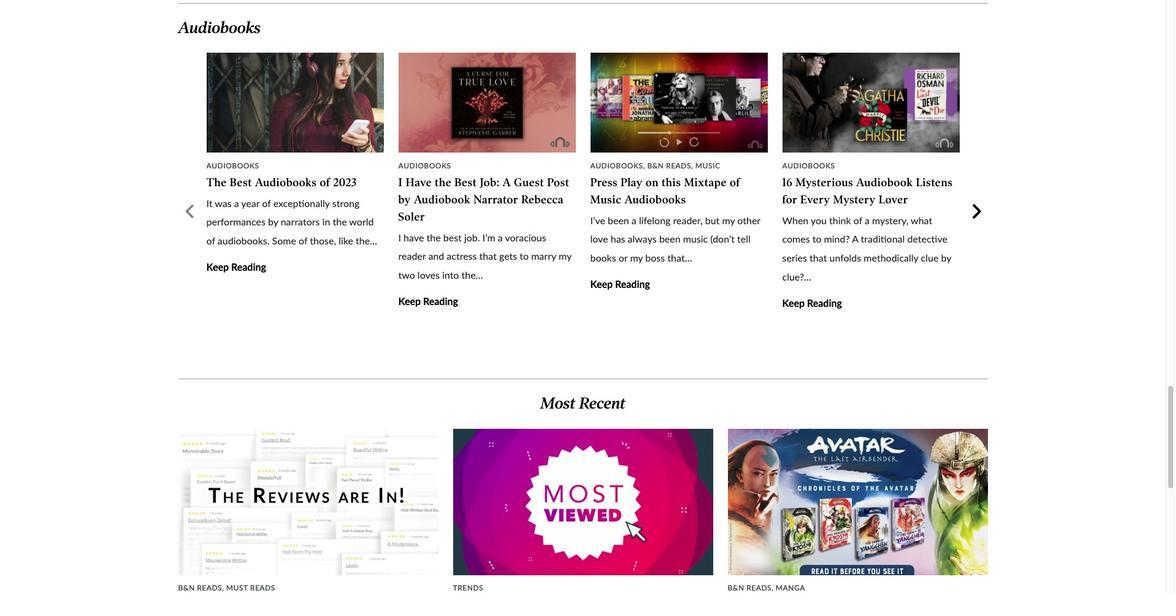 Task type: locate. For each thing, give the bounding box(es) containing it.
reads
[[666, 161, 692, 170], [197, 584, 222, 594], [250, 584, 275, 594], [747, 584, 772, 594]]

keep reading link for 16 mysterious audiobook listens for every mystery lover
[[783, 297, 843, 309]]

read the 10 most popular books right now image
[[453, 430, 713, 576]]

b&n reads link left must at the left bottom
[[178, 584, 222, 594]]

trends link
[[453, 584, 484, 594]]

the right 'have'
[[435, 176, 452, 189]]

the… for 2023
[[356, 235, 377, 247]]

audiobooks for audiobooks the best audiobooks of 2023
[[206, 161, 259, 170]]

the left best
[[427, 232, 441, 243]]

a inside it was a year of exceptionally strong performances by narrators in the world of audiobooks. some of those, like the…
[[234, 197, 239, 209]]

performances
[[206, 216, 266, 228]]

to
[[813, 233, 822, 245], [520, 251, 529, 262]]

i inside audiobooks i have the best job: a guest post by audiobook narrator rebecca soler
[[399, 176, 403, 189]]

2 best from the left
[[455, 176, 477, 189]]

2023
[[333, 176, 357, 189]]

2 audiobooks link from the left
[[399, 161, 451, 170]]

was
[[215, 197, 232, 209]]

traditional
[[861, 233, 905, 245]]

1 horizontal spatial best
[[455, 176, 477, 189]]

1 vertical spatial i
[[399, 232, 401, 243]]

b&n for b&n reads , manga
[[728, 584, 745, 594]]

keep reading down loves
[[399, 296, 458, 307]]

i
[[399, 176, 403, 189], [399, 232, 401, 243]]

0 horizontal spatial by
[[268, 216, 278, 228]]

keep reading link for press play on this mixtape of music audiobooks
[[591, 278, 650, 290]]

2 horizontal spatial b&n
[[728, 584, 745, 594]]

the
[[206, 176, 227, 189]]

keep down audiobooks.
[[206, 261, 229, 273]]

my right or
[[630, 252, 643, 264]]

keep reading link down or
[[591, 278, 650, 290]]

reading down clue?…
[[808, 297, 843, 309]]

i'm
[[483, 232, 496, 243]]

0 vertical spatial by
[[399, 193, 411, 207]]

2 vertical spatial the
[[427, 232, 441, 243]]

read i have the best job: a guest post by audiobook narrator rebecca soler image
[[399, 53, 576, 153]]

b&n
[[648, 161, 664, 170], [178, 584, 195, 594], [728, 584, 745, 594]]

0 vertical spatial music
[[696, 161, 721, 170]]

2 i from the top
[[399, 232, 401, 243]]

the…
[[356, 235, 377, 247], [462, 269, 483, 281]]

the
[[435, 176, 452, 189], [333, 216, 347, 228], [427, 232, 441, 243]]

mystery,
[[873, 215, 909, 226]]

2 horizontal spatial b&n reads link
[[728, 584, 772, 594]]

of inside when you think of a mystery, what comes to mind? a traditional detective series that unfolds methodically clue by clue?…
[[854, 215, 863, 226]]

1 audiobooks link from the left
[[206, 161, 259, 170]]

b&n reads link for b&n reads , must reads
[[178, 584, 222, 594]]

2 horizontal spatial my
[[722, 215, 735, 226]]

1 horizontal spatial that
[[810, 252, 827, 264]]

1 horizontal spatial audiobook
[[857, 176, 913, 189]]

a right mind?
[[852, 233, 859, 245]]

a right i'm
[[498, 232, 503, 243]]

must
[[226, 584, 248, 594]]

b&n reads link left manga link
[[728, 584, 772, 594]]

audiobooks link for i
[[399, 161, 451, 170]]

keep down the books in the right top of the page
[[591, 278, 613, 290]]

0 horizontal spatial been
[[608, 215, 629, 226]]

1 horizontal spatial a
[[852, 233, 859, 245]]

mysterious
[[796, 176, 854, 189]]

0 vertical spatial a
[[503, 176, 511, 189]]

to right gets
[[520, 251, 529, 262]]

read press play on this mixtape of music audiobooks image
[[591, 53, 768, 153]]

keep down two
[[399, 296, 421, 307]]

1 vertical spatial music
[[591, 193, 622, 207]]

audiobooks link for 16
[[783, 161, 836, 170]]

0 vertical spatial i
[[399, 176, 403, 189]]

or
[[619, 252, 628, 264]]

0 vertical spatial the…
[[356, 235, 377, 247]]

series
[[783, 252, 807, 264]]

1 horizontal spatial the…
[[462, 269, 483, 281]]

of
[[320, 176, 330, 189], [730, 176, 741, 189], [262, 197, 271, 209], [854, 215, 863, 226], [206, 235, 215, 247], [299, 235, 308, 247]]

lifelong
[[639, 215, 671, 226]]

a right was
[[234, 197, 239, 209]]

b&n up on
[[648, 161, 664, 170]]

audiobooks link up mysterious
[[783, 161, 836, 170]]

b&n reads link
[[648, 161, 692, 170], [178, 584, 222, 594], [728, 584, 772, 594]]

1 vertical spatial the
[[333, 216, 347, 228]]

my
[[722, 215, 735, 226], [559, 251, 572, 262], [630, 252, 643, 264]]

reading down audiobooks.
[[231, 261, 266, 273]]

always
[[628, 233, 657, 245]]

this
[[662, 176, 681, 189]]

1 i from the top
[[399, 176, 403, 189]]

audiobooks
[[178, 18, 261, 37], [206, 161, 259, 170], [399, 161, 451, 170], [591, 161, 643, 170], [783, 161, 836, 170], [255, 176, 317, 189], [625, 193, 687, 207]]

reads right must at the left bottom
[[250, 584, 275, 594]]

by up the soler
[[399, 193, 411, 207]]

keep reading down or
[[591, 278, 650, 290]]

0 vertical spatial the
[[435, 176, 452, 189]]

, left music link
[[692, 161, 694, 170]]

the… for job:
[[462, 269, 483, 281]]

my right marry
[[559, 251, 572, 262]]

keep down clue?…
[[783, 297, 805, 309]]

keep
[[206, 261, 229, 273], [591, 278, 613, 290], [399, 296, 421, 307], [783, 297, 805, 309]]

, up press play on this mixtape of music audiobooks link
[[643, 161, 645, 170]]

when
[[783, 215, 809, 226]]

when you think of a mystery, what comes to mind? a traditional detective series that unfolds methodically clue by clue?…
[[783, 215, 952, 283]]

b&n left must at the left bottom
[[178, 584, 195, 594]]

a
[[234, 197, 239, 209], [632, 215, 637, 226], [865, 215, 870, 226], [498, 232, 503, 243]]

,
[[643, 161, 645, 170], [692, 161, 694, 170], [222, 584, 224, 594], [772, 584, 774, 594]]

keep reading link down loves
[[399, 296, 458, 307]]

1 vertical spatial been
[[660, 233, 681, 245]]

post
[[548, 176, 570, 189]]

best
[[230, 176, 252, 189], [455, 176, 477, 189]]

keep reading link down audiobooks.
[[206, 261, 266, 273]]

reading
[[231, 261, 266, 273], [615, 278, 650, 290], [423, 296, 458, 307], [808, 297, 843, 309]]

you
[[811, 215, 827, 226]]

reading for the best audiobooks of 2023
[[231, 261, 266, 273]]

audiobook
[[857, 176, 913, 189], [414, 193, 471, 207]]

audiobooks for audiobooks i have the best job: a guest post by audiobook narrator rebecca soler
[[399, 161, 451, 170]]

been up has
[[608, 215, 629, 226]]

a right job:
[[503, 176, 511, 189]]

i have the best job. i'm a voracious reader and actress that gets to marry my two loves into the…
[[399, 232, 572, 281]]

1 horizontal spatial by
[[399, 193, 411, 207]]

best up year
[[230, 176, 252, 189]]

music
[[696, 161, 721, 170], [591, 193, 622, 207]]

audiobooks inside audiobooks i have the best job: a guest post by audiobook narrator rebecca soler
[[399, 161, 451, 170]]

been
[[608, 215, 629, 226], [660, 233, 681, 245]]

the… down actress
[[462, 269, 483, 281]]

1 horizontal spatial music
[[696, 161, 721, 170]]

the… down world
[[356, 235, 377, 247]]

1 horizontal spatial b&n
[[648, 161, 664, 170]]

trends
[[453, 584, 484, 594]]

keep reading down audiobooks.
[[206, 261, 266, 273]]

of right think
[[854, 215, 863, 226]]

have
[[404, 232, 424, 243]]

audiobook inside audiobooks 16 mysterious audiobook listens for every mystery lover
[[857, 176, 913, 189]]

b&n inside audiobooks , b&n reads , music press play on this mixtape of music audiobooks
[[648, 161, 664, 170]]

keep reading
[[206, 261, 266, 273], [591, 278, 650, 290], [399, 296, 458, 307], [783, 297, 843, 309]]

keep reading for the best audiobooks of 2023
[[206, 261, 266, 273]]

1 best from the left
[[230, 176, 252, 189]]

that right series
[[810, 252, 827, 264]]

of down performances
[[206, 235, 215, 247]]

0 horizontal spatial the…
[[356, 235, 377, 247]]

into
[[442, 269, 459, 281]]

0 horizontal spatial to
[[520, 251, 529, 262]]

best inside audiobooks the best audiobooks of 2023
[[230, 176, 252, 189]]

2 vertical spatial by
[[942, 252, 952, 264]]

audiobooks link up the
[[206, 161, 259, 170]]

been up that… on the right top
[[660, 233, 681, 245]]

0 horizontal spatial my
[[559, 251, 572, 262]]

to inside "i have the best job. i'm a voracious reader and actress that gets to marry my two loves into the…"
[[520, 251, 529, 262]]

like
[[339, 235, 353, 247]]

best left job:
[[455, 176, 477, 189]]

read rejoin the gaang: what to read before (or after) watching netflix's avatar the last airbender live-action image
[[728, 430, 988, 576]]

audiobook down 'have'
[[414, 193, 471, 207]]

0 vertical spatial to
[[813, 233, 822, 245]]

audiobook up lover
[[857, 176, 913, 189]]

to inside when you think of a mystery, what comes to mind? a traditional detective series that unfolds methodically clue by clue?…
[[813, 233, 822, 245]]

manga
[[776, 584, 806, 594]]

best inside audiobooks i have the best job: a guest post by audiobook narrator rebecca soler
[[455, 176, 477, 189]]

1 vertical spatial by
[[268, 216, 278, 228]]

by right clue
[[942, 252, 952, 264]]

keep for 16 mysterious audiobook listens for every mystery lover
[[783, 297, 805, 309]]

0 horizontal spatial b&n
[[178, 584, 195, 594]]

the right in
[[333, 216, 347, 228]]

by up some
[[268, 216, 278, 228]]

reads up this
[[666, 161, 692, 170]]

keep reading link down clue?…
[[783, 297, 843, 309]]

the… inside "i have the best job. i'm a voracious reader and actress that gets to marry my two loves into the…"
[[462, 269, 483, 281]]

1 vertical spatial a
[[852, 233, 859, 245]]

and
[[429, 251, 444, 262]]

of right mixtape at top right
[[730, 176, 741, 189]]

the… inside it was a year of exceptionally strong performances by narrators in the world of audiobooks. some of those, like the…
[[356, 235, 377, 247]]

reading down or
[[615, 278, 650, 290]]

those,
[[310, 235, 336, 247]]

0 horizontal spatial music
[[591, 193, 622, 207]]

audiobooks link up press
[[591, 161, 643, 170]]

1 horizontal spatial to
[[813, 233, 822, 245]]

a up the always
[[632, 215, 637, 226]]

1 vertical spatial to
[[520, 251, 529, 262]]

2 horizontal spatial by
[[942, 252, 952, 264]]

keep reading down clue?…
[[783, 297, 843, 309]]

audiobooks link
[[206, 161, 259, 170], [399, 161, 451, 170], [591, 161, 643, 170], [783, 161, 836, 170]]

0 vertical spatial audiobook
[[857, 176, 913, 189]]

two
[[399, 269, 415, 281]]

, left manga link
[[772, 584, 774, 594]]

music up mixtape at top right
[[696, 161, 721, 170]]

a left mystery,
[[865, 215, 870, 226]]

audiobooks link up 'have'
[[399, 161, 451, 170]]

my right but
[[722, 215, 735, 226]]

keep reading link
[[206, 261, 266, 273], [591, 278, 650, 290], [399, 296, 458, 307], [783, 297, 843, 309]]

keep reading link for i have the best job: a guest post by audiobook narrator rebecca soler
[[399, 296, 458, 307]]

audiobooks for audiobooks , b&n reads , music press play on this mixtape of music audiobooks
[[591, 161, 643, 170]]

methodically
[[864, 252, 919, 264]]

of left 2023
[[320, 176, 330, 189]]

a inside when you think of a mystery, what comes to mind? a traditional detective series that unfolds methodically clue by clue?…
[[852, 233, 859, 245]]

of right some
[[299, 235, 308, 247]]

reading for 16 mysterious audiobook listens for every mystery lover
[[808, 297, 843, 309]]

b&n reads , must reads
[[178, 584, 275, 594]]

keep reading for press play on this mixtape of music audiobooks
[[591, 278, 650, 290]]

voracious
[[505, 232, 547, 243]]

keep for press play on this mixtape of music audiobooks
[[591, 278, 613, 290]]

b&n left manga link
[[728, 584, 745, 594]]

that down i'm
[[480, 251, 497, 262]]

job:
[[480, 176, 500, 189]]

, left must at the left bottom
[[222, 584, 224, 594]]

0 vertical spatial been
[[608, 215, 629, 226]]

mystery
[[834, 193, 876, 207]]

loves
[[418, 269, 440, 281]]

1 vertical spatial the…
[[462, 269, 483, 281]]

what
[[911, 215, 933, 226]]

0 horizontal spatial b&n reads link
[[178, 584, 222, 594]]

i have the best job: a guest post by audiobook narrator rebecca soler link
[[399, 176, 570, 224]]

1 vertical spatial audiobook
[[414, 193, 471, 207]]

reading for press play on this mixtape of music audiobooks
[[615, 278, 650, 290]]

4 audiobooks link from the left
[[783, 161, 836, 170]]

by inside audiobooks i have the best job: a guest post by audiobook narrator rebecca soler
[[399, 193, 411, 207]]

i left 'have'
[[399, 176, 403, 189]]

audiobooks inside audiobooks 16 mysterious audiobook listens for every mystery lover
[[783, 161, 836, 170]]

b&n reads link up this
[[648, 161, 692, 170]]

0 horizontal spatial audiobook
[[414, 193, 471, 207]]

that
[[480, 251, 497, 262], [810, 252, 827, 264]]

strong
[[332, 197, 360, 209]]

0 horizontal spatial best
[[230, 176, 252, 189]]

0 horizontal spatial a
[[503, 176, 511, 189]]

reading down into
[[423, 296, 458, 307]]

music down press
[[591, 193, 622, 207]]

i left have
[[399, 232, 401, 243]]

0 horizontal spatial that
[[480, 251, 497, 262]]

to down you
[[813, 233, 822, 245]]



Task type: describe. For each thing, give the bounding box(es) containing it.
on
[[646, 176, 659, 189]]

read 16 mysterious audiobook listens for every mystery lover image
[[783, 53, 960, 153]]

year
[[241, 197, 260, 209]]

1 horizontal spatial been
[[660, 233, 681, 245]]

audiobooks 16 mysterious audiobook listens for every mystery lover
[[783, 161, 953, 207]]

listens
[[916, 176, 953, 189]]

the inside audiobooks i have the best job: a guest post by audiobook narrator rebecca soler
[[435, 176, 452, 189]]

the best audiobooks of 2023 link
[[206, 176, 357, 189]]

audiobooks the best audiobooks of 2023
[[206, 161, 357, 189]]

reader,
[[673, 215, 703, 226]]

comes
[[783, 233, 810, 245]]

clue
[[921, 252, 939, 264]]

i inside "i have the best job. i'm a voracious reader and actress that gets to marry my two loves into the…"
[[399, 232, 401, 243]]

reads left manga link
[[747, 584, 772, 594]]

that inside "i have the best job. i'm a voracious reader and actress that gets to marry my two loves into the…"
[[480, 251, 497, 262]]

narrator
[[474, 193, 519, 207]]

most recent
[[541, 395, 626, 414]]

1 horizontal spatial my
[[630, 252, 643, 264]]

press play on this mixtape of music audiobooks link
[[591, 176, 741, 207]]

that…
[[668, 252, 693, 264]]

have
[[406, 176, 432, 189]]

reads left must at the left bottom
[[197, 584, 222, 594]]

gets
[[499, 251, 517, 262]]

think
[[830, 215, 852, 226]]

i've
[[591, 215, 606, 226]]

unfolds
[[830, 252, 862, 264]]

of right year
[[262, 197, 271, 209]]

guest
[[514, 176, 545, 189]]

read the reviews are in! january 2024 edition image
[[178, 430, 438, 576]]

in
[[323, 216, 330, 228]]

of inside audiobooks , b&n reads , music press play on this mixtape of music audiobooks
[[730, 176, 741, 189]]

mind?
[[824, 233, 850, 245]]

every
[[801, 193, 831, 207]]

but
[[705, 215, 720, 226]]

best
[[443, 232, 462, 243]]

books
[[591, 252, 616, 264]]

a inside "i have the best job. i'm a voracious reader and actress that gets to marry my two loves into the…"
[[498, 232, 503, 243]]

music
[[683, 233, 708, 245]]

by inside it was a year of exceptionally strong performances by narrators in the world of audiobooks. some of those, like the…
[[268, 216, 278, 228]]

has
[[611, 233, 626, 245]]

boss
[[646, 252, 665, 264]]

keep for i have the best job: a guest post by audiobook narrator rebecca soler
[[399, 296, 421, 307]]

reads inside audiobooks , b&n reads , music press play on this mixtape of music audiobooks
[[666, 161, 692, 170]]

it was a year of exceptionally strong performances by narrators in the world of audiobooks. some of those, like the…
[[206, 197, 377, 247]]

16
[[783, 176, 793, 189]]

reader
[[399, 251, 426, 262]]

3 audiobooks link from the left
[[591, 161, 643, 170]]

mixtape
[[684, 176, 727, 189]]

keep reading link for the best audiobooks of 2023
[[206, 261, 266, 273]]

audiobooks link for the
[[206, 161, 259, 170]]

the inside it was a year of exceptionally strong performances by narrators in the world of audiobooks. some of those, like the…
[[333, 216, 347, 228]]

b&n reads , manga
[[728, 584, 806, 594]]

keep reading for 16 mysterious audiobook listens for every mystery lover
[[783, 297, 843, 309]]

marry
[[532, 251, 556, 262]]

actress
[[447, 251, 477, 262]]

a inside audiobooks i have the best job: a guest post by audiobook narrator rebecca soler
[[503, 176, 511, 189]]

most
[[541, 395, 576, 414]]

1 horizontal spatial b&n reads link
[[648, 161, 692, 170]]

world
[[349, 216, 374, 228]]

by inside when you think of a mystery, what comes to mind? a traditional detective series that unfolds methodically clue by clue?…
[[942, 252, 952, 264]]

lover
[[879, 193, 909, 207]]

soler
[[399, 210, 425, 224]]

i've been a lifelong reader, but my other love has always been music (don't tell books or my boss that…
[[591, 215, 761, 264]]

press
[[591, 176, 618, 189]]

music link
[[696, 161, 721, 170]]

audiobooks for audiobooks 16 mysterious audiobook listens for every mystery lover
[[783, 161, 836, 170]]

a inside when you think of a mystery, what comes to mind? a traditional detective series that unfolds methodically clue by clue?…
[[865, 215, 870, 226]]

the inside "i have the best job. i'm a voracious reader and actress that gets to marry my two loves into the…"
[[427, 232, 441, 243]]

it
[[206, 197, 213, 209]]

that inside when you think of a mystery, what comes to mind? a traditional detective series that unfolds methodically clue by clue?…
[[810, 252, 827, 264]]

detective
[[908, 233, 948, 245]]

read the best audiobooks of 2023 image
[[206, 53, 384, 153]]

16 mysterious audiobook listens for every mystery lover link
[[783, 176, 953, 207]]

narrators
[[281, 216, 320, 228]]

audiobooks for audiobooks
[[178, 18, 261, 37]]

reading for i have the best job: a guest post by audiobook narrator rebecca soler
[[423, 296, 458, 307]]

a inside i've been a lifelong reader, but my other love has always been music (don't tell books or my boss that…
[[632, 215, 637, 226]]

rebecca
[[522, 193, 564, 207]]

manga link
[[776, 584, 806, 594]]

job.
[[464, 232, 480, 243]]

recent
[[579, 395, 626, 414]]

keep for the best audiobooks of 2023
[[206, 261, 229, 273]]

audiobooks i have the best job: a guest post by audiobook narrator rebecca soler
[[399, 161, 570, 224]]

must reads link
[[226, 584, 275, 594]]

clue?…
[[783, 271, 812, 283]]

my inside "i have the best job. i'm a voracious reader and actress that gets to marry my two loves into the…"
[[559, 251, 572, 262]]

audiobooks , b&n reads , music press play on this mixtape of music audiobooks
[[591, 161, 741, 207]]

tell
[[738, 233, 751, 245]]

for
[[783, 193, 798, 207]]

some
[[272, 235, 296, 247]]

(don't
[[711, 233, 735, 245]]

exceptionally
[[273, 197, 330, 209]]

play
[[621, 176, 643, 189]]

b&n for b&n reads , must reads
[[178, 584, 195, 594]]

love
[[591, 233, 608, 245]]

other
[[738, 215, 761, 226]]

keep reading for i have the best job: a guest post by audiobook narrator rebecca soler
[[399, 296, 458, 307]]

of inside audiobooks the best audiobooks of 2023
[[320, 176, 330, 189]]

b&n reads link for b&n reads , manga
[[728, 584, 772, 594]]

audiobook inside audiobooks i have the best job: a guest post by audiobook narrator rebecca soler
[[414, 193, 471, 207]]

audiobooks.
[[218, 235, 270, 247]]



Task type: vqa. For each thing, say whether or not it's contained in the screenshot.
the bottom guardians
no



